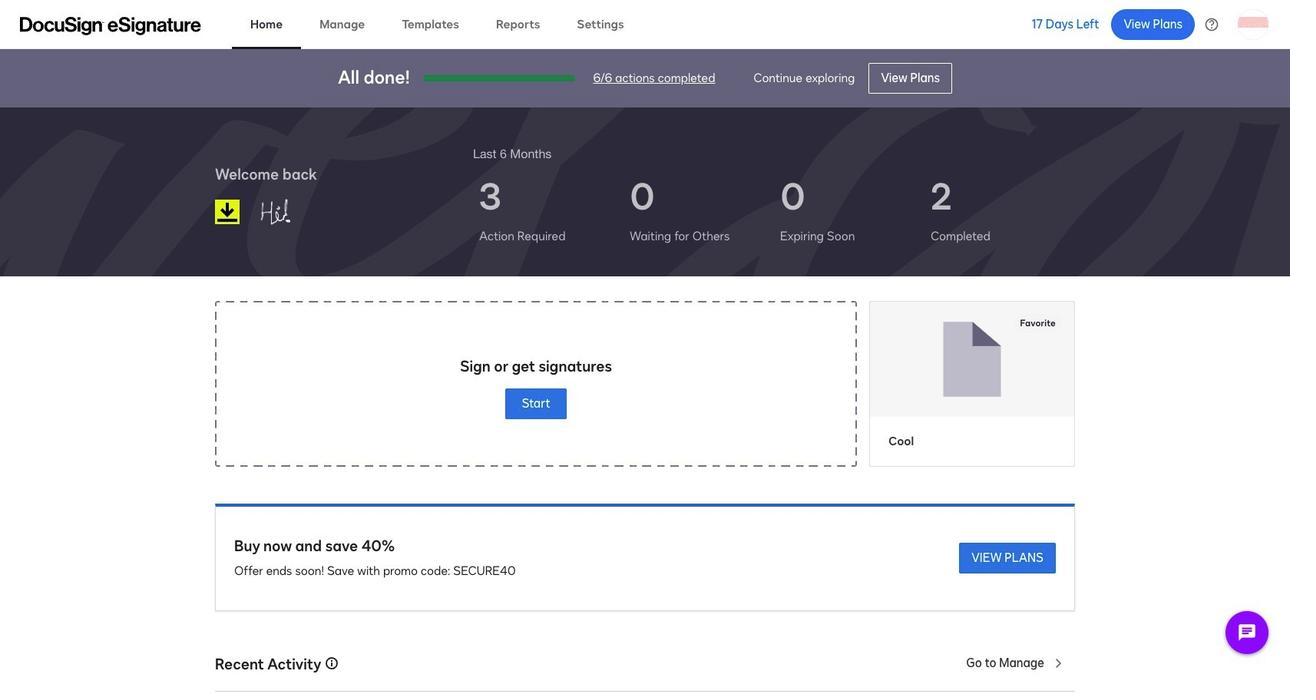 Task type: vqa. For each thing, say whether or not it's contained in the screenshot.
Generic Name IMAGE
yes



Task type: describe. For each thing, give the bounding box(es) containing it.
your uploaded profile image image
[[1238, 9, 1269, 40]]

generic name image
[[253, 192, 332, 232]]



Task type: locate. For each thing, give the bounding box(es) containing it.
list
[[473, 163, 1075, 258]]

use cool image
[[870, 302, 1074, 417]]

docusign esignature image
[[20, 17, 201, 35]]

heading
[[473, 144, 552, 163]]

docusignlogo image
[[215, 200, 240, 224]]



